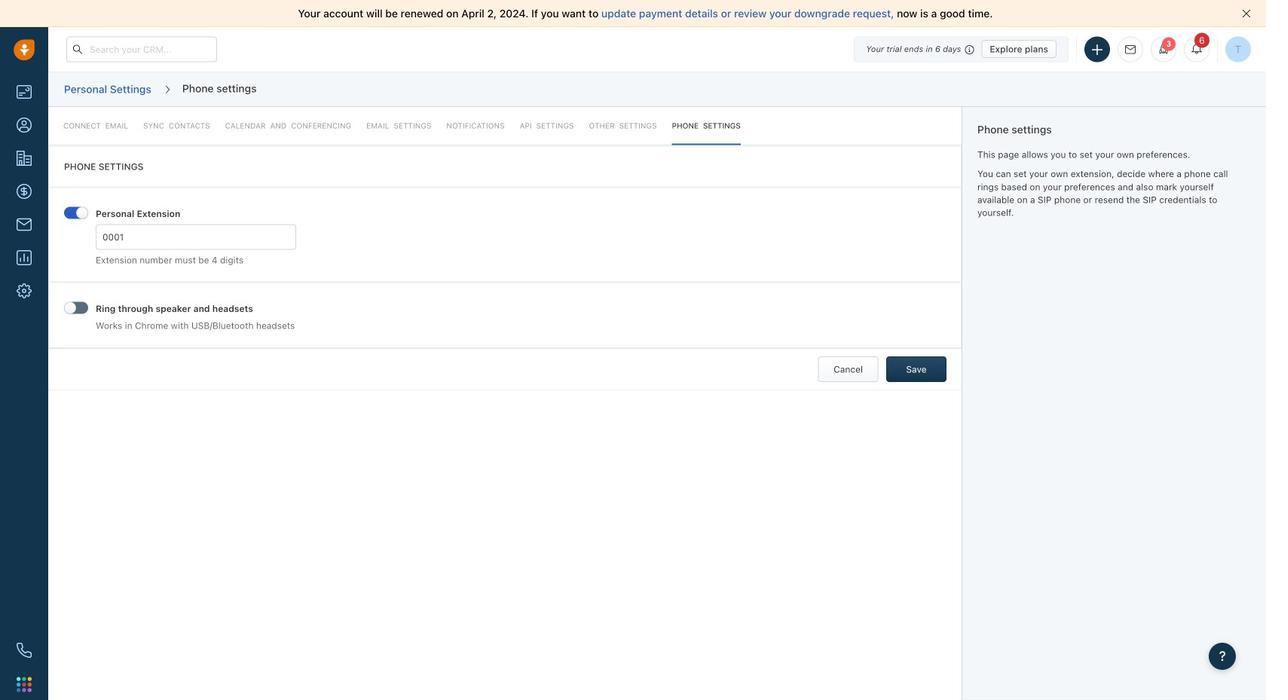 Task type: locate. For each thing, give the bounding box(es) containing it.
phone element
[[9, 636, 39, 666]]

Search your CRM... text field
[[66, 37, 217, 62]]

phone image
[[17, 643, 32, 658]]

tab list
[[48, 107, 962, 145]]

close image
[[1242, 9, 1251, 18]]



Task type: vqa. For each thing, say whether or not it's contained in the screenshot.
2nd row group from the left
no



Task type: describe. For each thing, give the bounding box(es) containing it.
freshworks switcher image
[[17, 677, 32, 692]]

Enter number text field
[[96, 224, 296, 250]]

send email image
[[1126, 45, 1136, 55]]



